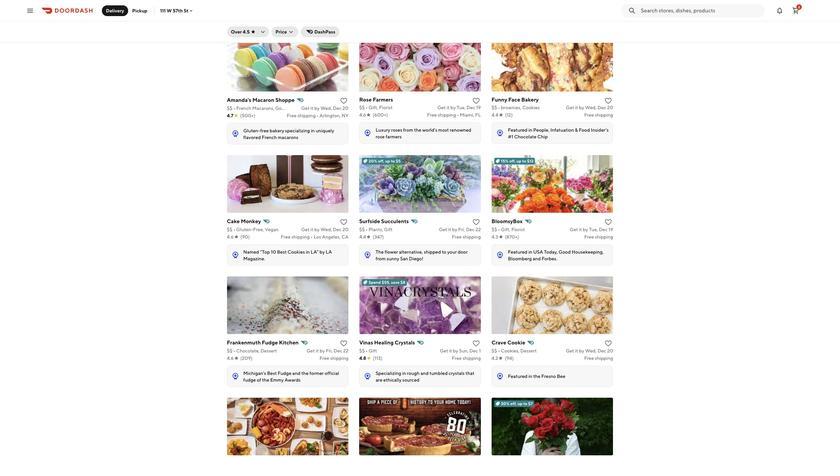 Task type: describe. For each thing, give the bounding box(es) containing it.
free for macaron
[[287, 113, 297, 118]]

michigan's best fudge and the former official fudge of the emmy awards
[[243, 371, 339, 383]]

the right of at the bottom of the page
[[262, 378, 269, 383]]

crystals
[[395, 340, 415, 346]]

specializing
[[376, 371, 402, 377]]

luxury
[[376, 128, 391, 133]]

uniquely
[[316, 128, 334, 134]]

free,
[[253, 227, 264, 233]]

$$ • plants, gift
[[359, 227, 393, 233]]

featured for bloomsybox
[[508, 250, 528, 255]]

bee
[[557, 374, 566, 380]]

• for featured in usa today, good housekeeping, bloomberg and forbes.
[[498, 227, 500, 233]]

22 for frankenmuth fudge kitchen
[[343, 349, 349, 354]]

cookies inside named "top 10 best cookies in la" by la magazine.
[[288, 250, 305, 255]]

free for succulents
[[452, 235, 462, 240]]

4.2
[[492, 356, 499, 361]]

• for featured in the fresno bee
[[498, 349, 500, 354]]

chocolate
[[515, 134, 537, 140]]

dec for healing
[[470, 349, 478, 354]]

people,
[[534, 128, 550, 133]]

the inside luxury roses from the world's most renowned rose farmers
[[414, 128, 422, 133]]

dec for succulents
[[466, 227, 475, 233]]

gift, for (870+)
[[501, 227, 511, 233]]

by for surfside succulents
[[452, 227, 458, 233]]

dec for macaron
[[333, 106, 342, 111]]

rose
[[376, 134, 385, 140]]

wed, for cake monkey
[[321, 227, 332, 233]]

of
[[257, 378, 261, 383]]

(600+)
[[373, 112, 388, 118]]

good
[[559, 250, 571, 255]]

arlington,
[[320, 113, 341, 118]]

get for healing
[[440, 349, 448, 354]]

(94)
[[505, 356, 514, 361]]

free shipping • los angeles, ca
[[281, 235, 349, 240]]

shipping for fudge
[[330, 356, 349, 361]]

healing
[[374, 340, 394, 346]]

gifts
[[296, 106, 306, 111]]

most
[[439, 128, 449, 133]]

san
[[400, 256, 408, 262]]

$$ • chocolate, dessert
[[227, 349, 277, 354]]

cake
[[227, 218, 240, 225]]

fresno
[[542, 374, 556, 380]]

click to add this store to your saved list image for surfside succulents
[[472, 218, 481, 227]]

angeles,
[[322, 235, 341, 240]]

$$ • cookies, dessert
[[492, 349, 537, 354]]

la
[[326, 250, 332, 255]]

ethically
[[384, 378, 402, 383]]

free shipping for vinas healing crystals
[[452, 356, 481, 361]]

in for $$ • brownies, cookies
[[529, 128, 533, 133]]

click to add this store to your saved list image for bloomsybox
[[605, 218, 613, 227]]

farmers
[[373, 97, 393, 103]]

door
[[458, 250, 468, 255]]

19 for free shipping
[[609, 227, 614, 233]]

$$ for fudge
[[227, 349, 233, 354]]

rose
[[359, 97, 372, 103]]

4.4 for $$ • brownies, cookies
[[492, 112, 499, 118]]

wed, for crave cookie
[[586, 349, 597, 354]]

featured in usa today, good housekeeping, bloomberg and forbes.
[[508, 250, 604, 262]]

it for succulents
[[448, 227, 451, 233]]

• for michigan's best fudge and the former official fudge of the emmy awards
[[234, 349, 236, 354]]

usa
[[534, 250, 543, 255]]

(12)
[[505, 112, 513, 118]]

fl
[[476, 112, 481, 118]]

$$ for healing
[[359, 349, 365, 354]]

are
[[376, 378, 383, 383]]

free shipping for frankenmuth fudge kitchen
[[320, 356, 349, 361]]

free for healing
[[452, 356, 462, 361]]

tue, for free shipping • miami, fl
[[457, 105, 466, 110]]

0 vertical spatial 4.6
[[359, 112, 366, 118]]

free shipping for crave cookie
[[585, 356, 614, 361]]

notification bell image
[[776, 7, 784, 15]]

(113)
[[373, 356, 383, 361]]

best inside named "top 10 best cookies in la" by la magazine.
[[277, 250, 287, 255]]

alternative,
[[399, 250, 423, 255]]

fudge
[[243, 378, 256, 383]]

4.4 for $$ • plants, gift
[[359, 235, 366, 240]]

$$ • french macarons, gourmet gifts
[[227, 106, 306, 111]]

• for gluten-free bakery specializing in uniquely flavored french macarons
[[234, 106, 236, 111]]

price
[[276, 29, 287, 35]]

in inside gluten-free bakery specializing in uniquely flavored french macarons
[[311, 128, 315, 134]]

chocolate,
[[236, 349, 260, 354]]

kitchen
[[279, 340, 299, 346]]

by for frankenmuth fudge kitchen
[[320, 349, 325, 354]]

dessert for cookie
[[521, 349, 537, 354]]

get it by fri, dec 22 for surfside succulents
[[439, 227, 481, 233]]

• for luxury roses from the world's most renowned rose farmers
[[366, 105, 368, 110]]

los
[[314, 235, 321, 240]]

get for macaron
[[301, 106, 310, 111]]

"top
[[260, 250, 270, 255]]

2 button
[[790, 4, 803, 17]]

sun,
[[459, 349, 469, 354]]

flavored
[[243, 135, 261, 140]]

4.7
[[227, 113, 234, 118]]

from inside the flower alternative, shipped to your door from sunny san diego!
[[376, 256, 386, 262]]

get it by sun, dec 1
[[440, 349, 481, 354]]

frankenmuth
[[227, 340, 261, 346]]

22 for surfside succulents
[[476, 227, 481, 233]]

infatuation
[[551, 128, 575, 133]]

surfside
[[359, 218, 380, 225]]

plants,
[[369, 227, 383, 233]]

• left los
[[311, 235, 313, 240]]

in for $$ • cookies, dessert
[[529, 374, 533, 380]]

by for amanda's macaron shoppe
[[315, 106, 320, 111]]

• for specializing in rough and tumbled crystals that are ethically sourced
[[366, 349, 368, 354]]

wed, for amanda's macaron shoppe
[[321, 106, 332, 111]]

price button
[[272, 27, 299, 37]]

featured for crave cookie
[[508, 374, 528, 380]]

click to add this store to your saved list image
[[472, 97, 481, 105]]

dessert for fudge
[[261, 349, 277, 354]]

get it by fri, dec 22 for frankenmuth fudge kitchen
[[307, 349, 349, 354]]

former
[[310, 371, 324, 377]]

and for frankenmuth fudge kitchen
[[293, 371, 301, 377]]

it for cookie
[[576, 349, 578, 354]]

florist for (600+)
[[379, 105, 393, 110]]

dec for monkey
[[333, 227, 342, 233]]

111 w 57th st
[[160, 8, 189, 13]]

$$ for cookie
[[492, 349, 497, 354]]

from inside luxury roses from the world's most renowned rose farmers
[[404, 128, 414, 133]]

shipped
[[424, 250, 441, 255]]

named
[[243, 250, 259, 255]]

free for monkey
[[281, 235, 291, 240]]

get for fudge
[[307, 349, 315, 354]]

diego!
[[409, 256, 424, 262]]

19 for free shipping • miami, fl
[[477, 105, 481, 110]]

brownies,
[[501, 105, 522, 110]]

• left the arlington,
[[317, 113, 319, 118]]

shoppe
[[276, 97, 295, 103]]

free for fudge
[[320, 356, 330, 361]]

world's
[[423, 128, 438, 133]]

luxury roses from the world's most renowned rose farmers
[[376, 128, 472, 140]]

2
[[799, 5, 801, 9]]

cookies,
[[501, 349, 520, 354]]

gluten-free bakery specializing in uniquely flavored french macarons
[[243, 128, 334, 140]]

the flower alternative, shipped to your door from sunny san diego!
[[376, 250, 468, 262]]

get for succulents
[[439, 227, 448, 233]]

shipping for cookie
[[595, 356, 614, 361]]

the
[[376, 250, 384, 255]]

over 4.5 button
[[227, 27, 269, 37]]

cookie
[[508, 340, 526, 346]]

get for monkey
[[301, 227, 310, 233]]

florist for (870+)
[[512, 227, 525, 233]]

$$ down rose
[[359, 105, 365, 110]]



Task type: vqa. For each thing, say whether or not it's contained in the screenshot.
Vinas Healing Crystals FREE SHIPPING
yes



Task type: locate. For each thing, give the bounding box(es) containing it.
$$ • gift, florist for (870+)
[[492, 227, 525, 233]]

named "top 10 best cookies in la" by la magazine.
[[243, 250, 332, 262]]

dessert down frankenmuth fudge kitchen
[[261, 349, 277, 354]]

• for named "top 10 best cookies in la" by la magazine.
[[234, 227, 236, 233]]

0 vertical spatial fudge
[[262, 340, 278, 346]]

today,
[[544, 250, 558, 255]]

• for the flower alternative, shipped to your door from sunny san diego!
[[366, 227, 368, 233]]

4.6 left (90)
[[227, 235, 234, 240]]

dec for fudge
[[334, 349, 343, 354]]

amanda's
[[227, 97, 252, 103]]

gift up "(113)"
[[369, 349, 377, 354]]

dashpass button
[[301, 27, 340, 37]]

free
[[427, 112, 437, 118], [585, 112, 594, 118], [287, 113, 297, 118], [281, 235, 291, 240], [452, 235, 462, 240], [585, 235, 594, 240], [320, 356, 330, 361], [452, 356, 462, 361], [585, 356, 594, 361]]

best up emmy
[[267, 371, 277, 377]]

bloomberg
[[508, 256, 532, 262]]

the
[[414, 128, 422, 133], [302, 371, 309, 377], [534, 374, 541, 380], [262, 378, 269, 383]]

0 horizontal spatial french
[[236, 106, 252, 111]]

french inside gluten-free bakery specializing in uniquely flavored french macarons
[[262, 135, 277, 140]]

0 horizontal spatial $$ • gift, florist
[[359, 105, 393, 110]]

0 horizontal spatial get it by tue, dec 19
[[438, 105, 481, 110]]

1 vertical spatial 4.6
[[227, 235, 234, 240]]

1 horizontal spatial 4.4
[[492, 112, 499, 118]]

1 vertical spatial gluten-
[[236, 227, 253, 233]]

0 vertical spatial featured
[[508, 128, 528, 133]]

1 vertical spatial florist
[[512, 227, 525, 233]]

0 vertical spatial $$ • gift, florist
[[359, 105, 393, 110]]

by inside named "top 10 best cookies in la" by la magazine.
[[320, 250, 325, 255]]

in for $$ • gift
[[402, 371, 406, 377]]

get it by tue, dec 19 up free shipping • miami, fl
[[438, 105, 481, 110]]

in left uniquely
[[311, 128, 315, 134]]

$$ for macaron
[[227, 106, 233, 111]]

over
[[231, 29, 242, 35]]

click to add this store to your saved list image
[[340, 97, 348, 105], [605, 97, 613, 105], [340, 218, 348, 227], [472, 218, 481, 227], [605, 218, 613, 227], [340, 340, 348, 348], [472, 340, 481, 348], [605, 340, 613, 348]]

official
[[325, 371, 339, 377]]

rough
[[407, 371, 420, 377]]

shipping for macaron
[[298, 113, 316, 118]]

1 horizontal spatial 22
[[476, 227, 481, 233]]

miami,
[[460, 112, 475, 118]]

1 horizontal spatial french
[[262, 135, 277, 140]]

macarons,
[[252, 106, 274, 111]]

best right 10
[[277, 250, 287, 255]]

sunny
[[387, 256, 400, 262]]

delivery button
[[102, 5, 128, 16]]

cookies left la"
[[288, 250, 305, 255]]

get for cookie
[[566, 349, 575, 354]]

tue, for free shipping
[[590, 227, 598, 233]]

4.6 for frankenmuth fudge kitchen
[[227, 356, 234, 361]]

wed,
[[586, 105, 597, 110], [321, 106, 332, 111], [321, 227, 332, 233], [586, 349, 597, 354]]

delivery
[[106, 8, 124, 13]]

1 vertical spatial 4.4
[[359, 235, 366, 240]]

bakery
[[270, 128, 284, 134]]

fudge up emmy
[[278, 371, 292, 377]]

(870+)
[[505, 235, 519, 240]]

• down the 'surfside'
[[366, 227, 368, 233]]

gift, down the 'rose farmers'
[[369, 105, 378, 110]]

$$ • gift, florist up (870+)
[[492, 227, 525, 233]]

fri, for surfside succulents
[[459, 227, 465, 233]]

2 featured from the top
[[508, 250, 528, 255]]

get it by wed, dec 20 for cake monkey
[[301, 227, 349, 233]]

insider's
[[591, 128, 609, 133]]

1 vertical spatial best
[[267, 371, 277, 377]]

gift, down bloomsybox
[[501, 227, 511, 233]]

in up chocolate
[[529, 128, 533, 133]]

from right roses
[[404, 128, 414, 133]]

gluten- up the "flavored"
[[243, 128, 260, 134]]

1 horizontal spatial from
[[404, 128, 414, 133]]

in inside featured in people, infatuation & food insider's #1 chocolate chip
[[529, 128, 533, 133]]

4.5
[[243, 29, 250, 35]]

1 horizontal spatial cookies
[[523, 105, 540, 110]]

french up (500+)
[[236, 106, 252, 111]]

0 vertical spatial cookies
[[523, 105, 540, 110]]

1 horizontal spatial 19
[[609, 227, 614, 233]]

the left fresno
[[534, 374, 541, 380]]

1 horizontal spatial fri,
[[459, 227, 465, 233]]

get it by tue, dec 19
[[438, 105, 481, 110], [570, 227, 614, 233]]

get it by tue, dec 19 up housekeeping,
[[570, 227, 614, 233]]

click to add this store to your saved list image for cake monkey
[[340, 218, 348, 227]]

cookies down bakery
[[523, 105, 540, 110]]

it for monkey
[[311, 227, 314, 233]]

get it by wed, dec 20 for crave cookie
[[566, 349, 614, 354]]

0 vertical spatial gift
[[384, 227, 393, 233]]

macarons
[[278, 135, 299, 140]]

shipping for succulents
[[463, 235, 481, 240]]

dec for cookie
[[598, 349, 607, 354]]

•
[[366, 105, 368, 110], [498, 105, 500, 110], [234, 106, 236, 111], [457, 112, 459, 118], [317, 113, 319, 118], [234, 227, 236, 233], [366, 227, 368, 233], [498, 227, 500, 233], [311, 235, 313, 240], [234, 349, 236, 354], [366, 349, 368, 354], [498, 349, 500, 354]]

1 dessert from the left
[[261, 349, 277, 354]]

featured
[[508, 128, 528, 133], [508, 250, 528, 255], [508, 374, 528, 380]]

vinas healing crystals
[[359, 340, 415, 346]]

1 vertical spatial get it by fri, dec 22
[[307, 349, 349, 354]]

3 featured from the top
[[508, 374, 528, 380]]

free shipping for surfside succulents
[[452, 235, 481, 240]]

1 vertical spatial gift
[[369, 349, 377, 354]]

(347)
[[373, 235, 384, 240]]

&
[[575, 128, 578, 133]]

1 vertical spatial featured
[[508, 250, 528, 255]]

free shipping for bloomsybox
[[585, 235, 614, 240]]

face
[[509, 97, 521, 103]]

it
[[447, 105, 450, 110], [576, 105, 578, 110], [311, 106, 314, 111], [311, 227, 314, 233], [448, 227, 451, 233], [579, 227, 582, 233], [316, 349, 319, 354], [449, 349, 452, 354], [576, 349, 578, 354]]

featured down (94)
[[508, 374, 528, 380]]

from down the on the left bottom
[[376, 256, 386, 262]]

0 vertical spatial best
[[277, 250, 287, 255]]

click to add this store to your saved list image for vinas healing crystals
[[472, 340, 481, 348]]

4.6 left (209) in the left bottom of the page
[[227, 356, 234, 361]]

$$ for monkey
[[227, 227, 233, 233]]

• down frankenmuth
[[234, 349, 236, 354]]

the left world's
[[414, 128, 422, 133]]

michigan's
[[243, 371, 266, 377]]

4.6
[[359, 112, 366, 118], [227, 235, 234, 240], [227, 356, 234, 361]]

gourmet
[[275, 106, 295, 111]]

0 vertical spatial french
[[236, 106, 252, 111]]

gift down surfside succulents
[[384, 227, 393, 233]]

0 horizontal spatial 22
[[343, 349, 349, 354]]

florist down farmers
[[379, 105, 393, 110]]

0 vertical spatial gift,
[[369, 105, 378, 110]]

0 vertical spatial fri,
[[459, 227, 465, 233]]

20 for crave cookie
[[608, 349, 614, 354]]

crave cookie
[[492, 340, 526, 346]]

1 horizontal spatial get it by fri, dec 22
[[439, 227, 481, 233]]

free for cookie
[[585, 356, 594, 361]]

$$ up 4.2
[[492, 349, 497, 354]]

ny
[[342, 113, 349, 118]]

• down vinas
[[366, 349, 368, 354]]

featured up #1
[[508, 128, 528, 133]]

1 horizontal spatial get it by tue, dec 19
[[570, 227, 614, 233]]

0 vertical spatial 22
[[476, 227, 481, 233]]

20 for cake monkey
[[343, 227, 349, 233]]

and inside featured in usa today, good housekeeping, bloomberg and forbes.
[[533, 256, 541, 262]]

1 horizontal spatial gift,
[[501, 227, 511, 233]]

0 vertical spatial 4.4
[[492, 112, 499, 118]]

• left miami,
[[457, 112, 459, 118]]

gift, for (600+)
[[369, 105, 378, 110]]

renowned
[[450, 128, 472, 133]]

• down rose
[[366, 105, 368, 110]]

it for macaron
[[311, 106, 314, 111]]

#1
[[508, 134, 514, 140]]

that
[[466, 371, 475, 377]]

0 vertical spatial florist
[[379, 105, 393, 110]]

$$ down the 'surfside'
[[359, 227, 365, 233]]

dashpass
[[315, 29, 336, 35]]

it for healing
[[449, 349, 452, 354]]

0 horizontal spatial get it by fri, dec 22
[[307, 349, 349, 354]]

• up 4.3
[[498, 227, 500, 233]]

1 vertical spatial from
[[376, 256, 386, 262]]

1 vertical spatial fudge
[[278, 371, 292, 377]]

and for vinas healing crystals
[[421, 371, 429, 377]]

1 horizontal spatial tue,
[[590, 227, 598, 233]]

by for crave cookie
[[579, 349, 585, 354]]

get it by fri, dec 22
[[439, 227, 481, 233], [307, 349, 349, 354]]

bakery
[[522, 97, 539, 103]]

0 horizontal spatial tue,
[[457, 105, 466, 110]]

tumbled
[[430, 371, 448, 377]]

$$ down frankenmuth
[[227, 349, 233, 354]]

dessert down cookie
[[521, 349, 537, 354]]

4.6 for cake monkey
[[227, 235, 234, 240]]

0 vertical spatial get it by fri, dec 22
[[439, 227, 481, 233]]

57th
[[173, 8, 183, 13]]

sourced
[[403, 378, 420, 383]]

click to add this store to your saved list image for amanda's macaron shoppe
[[340, 97, 348, 105]]

2 dessert from the left
[[521, 349, 537, 354]]

fudge inside michigan's best fudge and the former official fudge of the emmy awards
[[278, 371, 292, 377]]

1 vertical spatial cookies
[[288, 250, 305, 255]]

funny face bakery
[[492, 97, 539, 103]]

in left the usa
[[529, 250, 533, 255]]

4.4 left (12)
[[492, 112, 499, 118]]

0 vertical spatial get it by tue, dec 19
[[438, 105, 481, 110]]

and up the 'awards' on the bottom left of the page
[[293, 371, 301, 377]]

0 horizontal spatial 4.4
[[359, 235, 366, 240]]

0 horizontal spatial fri,
[[326, 349, 333, 354]]

10
[[271, 250, 276, 255]]

• for featured in people, infatuation & food insider's #1 chocolate chip
[[498, 105, 500, 110]]

vegan
[[265, 227, 279, 233]]

french
[[236, 106, 252, 111], [262, 135, 277, 140]]

vinas
[[359, 340, 373, 346]]

shipping for monkey
[[292, 235, 310, 240]]

awards
[[285, 378, 301, 383]]

get it by tue, dec 19 for free shipping • miami, fl
[[438, 105, 481, 110]]

and down the usa
[[533, 256, 541, 262]]

featured inside featured in usa today, good housekeeping, bloomberg and forbes.
[[508, 250, 528, 255]]

in left la"
[[306, 250, 310, 255]]

click to add this store to your saved list image for frankenmuth fudge kitchen
[[340, 340, 348, 348]]

in left rough
[[402, 371, 406, 377]]

1 horizontal spatial $$ • gift, florist
[[492, 227, 525, 233]]

$$ down "funny"
[[492, 105, 497, 110]]

from
[[404, 128, 414, 133], [376, 256, 386, 262]]

fri, for frankenmuth fudge kitchen
[[326, 349, 333, 354]]

• up "4.7"
[[234, 106, 236, 111]]

1 vertical spatial gift,
[[501, 227, 511, 233]]

0 vertical spatial 19
[[477, 105, 481, 110]]

1 vertical spatial get it by tue, dec 19
[[570, 227, 614, 233]]

macaron
[[253, 97, 275, 103]]

fri, up official
[[326, 349, 333, 354]]

tue, up housekeeping,
[[590, 227, 598, 233]]

0 vertical spatial tue,
[[457, 105, 466, 110]]

4.4 down $$ • plants, gift
[[359, 235, 366, 240]]

1 vertical spatial french
[[262, 135, 277, 140]]

by
[[451, 105, 456, 110], [579, 105, 585, 110], [315, 106, 320, 111], [315, 227, 320, 233], [452, 227, 458, 233], [583, 227, 589, 233], [320, 250, 325, 255], [320, 349, 325, 354], [453, 349, 459, 354], [579, 349, 585, 354]]

in inside featured in usa today, good housekeeping, bloomberg and forbes.
[[529, 250, 533, 255]]

in
[[529, 128, 533, 133], [311, 128, 315, 134], [306, 250, 310, 255], [529, 250, 533, 255], [402, 371, 406, 377], [529, 374, 533, 380]]

• down crave
[[498, 349, 500, 354]]

0 horizontal spatial cookies
[[288, 250, 305, 255]]

0 horizontal spatial 19
[[477, 105, 481, 110]]

1 horizontal spatial florist
[[512, 227, 525, 233]]

Store search: begin typing to search for stores available on DoorDash text field
[[641, 7, 762, 14]]

• down cake
[[234, 227, 236, 233]]

0 horizontal spatial dessert
[[261, 349, 277, 354]]

$$ up 4.3
[[492, 227, 497, 233]]

3 items, open order cart image
[[792, 7, 800, 15]]

ca
[[342, 235, 349, 240]]

2 horizontal spatial and
[[533, 256, 541, 262]]

free shipping
[[585, 112, 614, 118], [452, 235, 481, 240], [585, 235, 614, 240], [320, 356, 349, 361], [452, 356, 481, 361], [585, 356, 614, 361]]

$$ • gift, florist
[[359, 105, 393, 110], [492, 227, 525, 233]]

4.3
[[492, 235, 499, 240]]

$$ for succulents
[[359, 227, 365, 233]]

1 vertical spatial 22
[[343, 349, 349, 354]]

4.6 down rose
[[359, 112, 366, 118]]

tue,
[[457, 105, 466, 110], [590, 227, 598, 233]]

1 vertical spatial $$ • gift, florist
[[492, 227, 525, 233]]

by for vinas healing crystals
[[453, 349, 459, 354]]

0 horizontal spatial gift
[[369, 349, 377, 354]]

and right rough
[[421, 371, 429, 377]]

2 vertical spatial featured
[[508, 374, 528, 380]]

emmy
[[270, 378, 284, 383]]

1 vertical spatial 19
[[609, 227, 614, 233]]

0 horizontal spatial florist
[[379, 105, 393, 110]]

0 horizontal spatial gift,
[[369, 105, 378, 110]]

1 vertical spatial tue,
[[590, 227, 598, 233]]

$$ • brownies, cookies
[[492, 105, 540, 110]]

it for fudge
[[316, 349, 319, 354]]

and inside michigan's best fudge and the former official fudge of the emmy awards
[[293, 371, 301, 377]]

0 vertical spatial gluten-
[[243, 128, 260, 134]]

in inside specializing in rough and tumbled crystals that are ethically sourced
[[402, 371, 406, 377]]

gluten- inside gluten-free bakery specializing in uniquely flavored french macarons
[[243, 128, 260, 134]]

by for cake monkey
[[315, 227, 320, 233]]

(90)
[[241, 235, 250, 240]]

get it by wed, dec 20
[[566, 105, 614, 110], [301, 106, 349, 111], [301, 227, 349, 233], [566, 349, 614, 354]]

in left fresno
[[529, 374, 533, 380]]

2 vertical spatial 4.6
[[227, 356, 234, 361]]

free shipping • miami, fl
[[427, 112, 481, 118]]

farmers
[[386, 134, 402, 140]]

$$ • gift, florist for (600+)
[[359, 105, 393, 110]]

get it by tue, dec 19 for free shipping
[[570, 227, 614, 233]]

click to add this store to your saved list image for crave cookie
[[605, 340, 613, 348]]

1 horizontal spatial gift
[[384, 227, 393, 233]]

4.8
[[359, 356, 366, 361]]

$$ • gift, florist down the 'rose farmers'
[[359, 105, 393, 110]]

in inside named "top 10 best cookies in la" by la magazine.
[[306, 250, 310, 255]]

1 featured from the top
[[508, 128, 528, 133]]

french down free
[[262, 135, 277, 140]]

dec
[[467, 105, 476, 110], [598, 105, 607, 110], [333, 106, 342, 111], [333, 227, 342, 233], [466, 227, 475, 233], [599, 227, 608, 233], [334, 349, 343, 354], [470, 349, 478, 354], [598, 349, 607, 354]]

succulents
[[381, 218, 409, 225]]

florist up (870+)
[[512, 227, 525, 233]]

20 for amanda's macaron shoppe
[[343, 106, 349, 111]]

roses
[[391, 128, 403, 133]]

crave
[[492, 340, 507, 346]]

and inside specializing in rough and tumbled crystals that are ethically sourced
[[421, 371, 429, 377]]

fudge left kitchen
[[262, 340, 278, 346]]

get it by wed, dec 20 for amanda's macaron shoppe
[[301, 106, 349, 111]]

0 horizontal spatial from
[[376, 256, 386, 262]]

0 horizontal spatial and
[[293, 371, 301, 377]]

the left "former"
[[302, 371, 309, 377]]

1 vertical spatial fri,
[[326, 349, 333, 354]]

shipping for healing
[[463, 356, 481, 361]]

$$ down cake
[[227, 227, 233, 233]]

best inside michigan's best fudge and the former official fudge of the emmy awards
[[267, 371, 277, 377]]

in for $$ • gift, florist
[[529, 250, 533, 255]]

gluten- up (90)
[[236, 227, 253, 233]]

w
[[167, 8, 172, 13]]

featured up bloomberg
[[508, 250, 528, 255]]

• down "funny"
[[498, 105, 500, 110]]

$$ up 4.8
[[359, 349, 365, 354]]

get it by fri, dec 22 up official
[[307, 349, 349, 354]]

tue, up miami,
[[457, 105, 466, 110]]

(500+)
[[240, 113, 256, 118]]

0 vertical spatial from
[[404, 128, 414, 133]]

1 horizontal spatial dessert
[[521, 349, 537, 354]]

1 horizontal spatial and
[[421, 371, 429, 377]]

$$ up "4.7"
[[227, 106, 233, 111]]

get it by fri, dec 22 up door
[[439, 227, 481, 233]]

open menu image
[[26, 7, 34, 15]]

$$ • gift
[[359, 349, 377, 354]]

featured inside featured in people, infatuation & food insider's #1 chocolate chip
[[508, 128, 528, 133]]

fri, up door
[[459, 227, 465, 233]]



